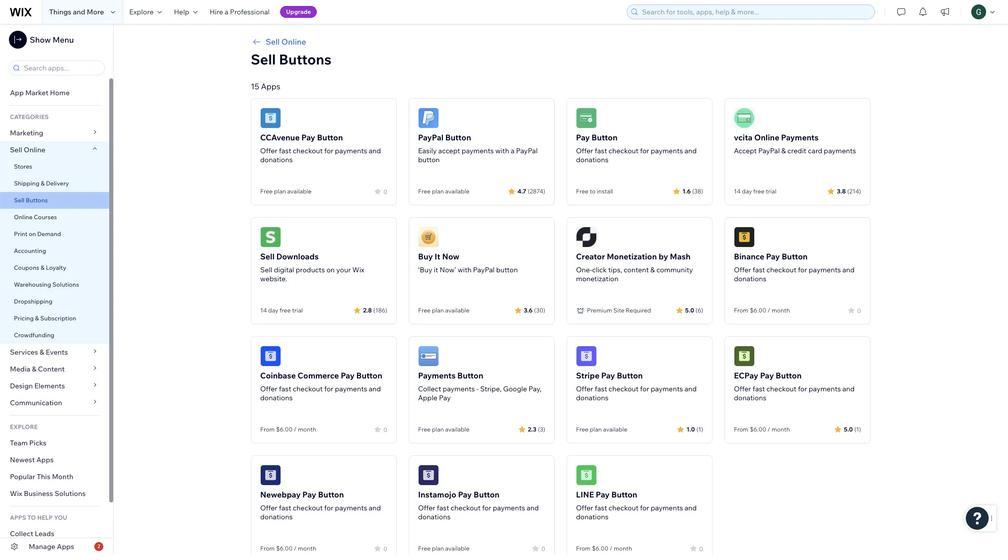 Task type: vqa. For each thing, say whether or not it's contained in the screenshot.
Blog to the middle
no



Task type: describe. For each thing, give the bounding box(es) containing it.
offer for ecpay pay button
[[734, 385, 751, 394]]

free for sell
[[280, 307, 291, 314]]

sell down sell downloads logo at the left top
[[260, 252, 275, 262]]

0 for binance pay button
[[857, 307, 861, 315]]

button inside the stripe pay button offer fast checkout for payments and donations
[[617, 371, 643, 381]]

help button
[[168, 0, 204, 24]]

credit
[[788, 147, 806, 155]]

premium
[[587, 307, 612, 314]]

professional
[[230, 7, 270, 16]]

manage
[[29, 543, 55, 552]]

$6.00 for ecpay
[[750, 426, 766, 434]]

pay for ecpay pay button
[[760, 371, 774, 381]]

pricing & subscription
[[14, 315, 76, 322]]

payments inside newebpay pay button offer fast checkout for payments and donations
[[335, 504, 367, 513]]

month for newebpay
[[298, 545, 316, 553]]

app market home
[[10, 88, 70, 97]]

free to install
[[576, 188, 613, 195]]

0 for newebpay pay button
[[384, 546, 387, 553]]

website.
[[260, 275, 287, 284]]

this
[[37, 473, 50, 482]]

payments inside coinbase commerce pay button offer fast checkout for payments and donations
[[335, 385, 367, 394]]

it
[[435, 252, 440, 262]]

button inside ecpay pay button offer fast checkout for payments and donations
[[776, 371, 802, 381]]

newest
[[10, 456, 35, 465]]

creator monetization by mash logo image
[[576, 227, 597, 248]]

pay for binance pay button
[[766, 252, 780, 262]]

collect inside sidebar element
[[10, 530, 33, 539]]

and for newebpay pay button
[[369, 504, 381, 513]]

from for line
[[576, 545, 591, 553]]

from for coinbase
[[260, 426, 275, 434]]

14 for vcita online payments
[[734, 188, 741, 195]]

for for ecpay pay button
[[798, 385, 807, 394]]

media & content link
[[0, 361, 109, 378]]

/ for coinbase
[[294, 426, 297, 434]]

(6)
[[696, 307, 703, 314]]

fast for line pay button
[[595, 504, 607, 513]]

install
[[597, 188, 613, 195]]

free for paypal button
[[418, 188, 431, 195]]

4.7
[[518, 187, 526, 195]]

pay button logo image
[[576, 108, 597, 129]]

for for line pay button
[[640, 504, 649, 513]]

for for instamojo pay button
[[482, 504, 491, 513]]

newest apps link
[[0, 452, 109, 469]]

2.8
[[363, 307, 372, 314]]

free for ccavenue pay button
[[260, 188, 273, 195]]

14 for sell downloads
[[260, 307, 267, 314]]

show menu button
[[9, 31, 74, 49]]

available for instamojo
[[445, 545, 469, 553]]

payments inside vcita online payments accept paypal & credit card payments
[[824, 147, 856, 155]]

to
[[27, 514, 36, 522]]

paypal up easily
[[418, 133, 444, 143]]

0 vertical spatial sell online
[[266, 37, 306, 47]]

payments inside vcita online payments accept paypal & credit card payments
[[781, 133, 819, 143]]

one-
[[576, 266, 592, 275]]

pay button offer fast checkout for payments and donations
[[576, 133, 697, 164]]

picks
[[29, 439, 46, 448]]

for for ccavenue pay button
[[324, 147, 333, 155]]

sell downloads logo image
[[260, 227, 281, 248]]

month for binance
[[772, 307, 790, 314]]

pay inside coinbase commerce pay button offer fast checkout for payments and donations
[[341, 371, 355, 381]]

paypal button logo image
[[418, 108, 439, 129]]

services & events
[[10, 348, 68, 357]]

collect leads link
[[0, 526, 109, 543]]

checkout for stripe pay button
[[609, 385, 639, 394]]

$6.00 for coinbase
[[276, 426, 293, 434]]

online up print
[[14, 214, 32, 221]]

online courses
[[14, 214, 57, 221]]

warehousing solutions link
[[0, 277, 109, 293]]

checkout for line pay button
[[609, 504, 639, 513]]

donations inside pay button offer fast checkout for payments and donations
[[576, 155, 609, 164]]

accept
[[734, 147, 757, 155]]

button inside paypal button easily accept payments with a paypal button
[[445, 133, 471, 143]]

payments inside pay button offer fast checkout for payments and donations
[[651, 147, 683, 155]]

buy it now 'buy it now' with paypal button
[[418, 252, 518, 275]]

with inside paypal button easily accept payments with a paypal button
[[495, 147, 509, 155]]

vcita
[[734, 133, 753, 143]]

popular this month link
[[0, 469, 109, 486]]

5.0 for ecpay pay button
[[844, 426, 853, 433]]

free for payments button
[[418, 426, 431, 434]]

upgrade
[[286, 8, 311, 15]]

team picks link
[[0, 435, 109, 452]]

wix inside sidebar element
[[10, 490, 22, 499]]

0 vertical spatial buttons
[[279, 51, 331, 68]]

from for newebpay
[[260, 545, 275, 553]]

show
[[30, 35, 51, 45]]

for for stripe pay button
[[640, 385, 649, 394]]

$6.00 for line
[[592, 545, 608, 553]]

pay for newebpay pay button
[[302, 490, 316, 500]]

checkout for binance pay button
[[767, 266, 797, 275]]

sell down professional
[[266, 37, 280, 47]]

communication
[[10, 399, 64, 408]]

and for stripe pay button
[[685, 385, 697, 394]]

media
[[10, 365, 30, 374]]

print on demand link
[[0, 226, 109, 243]]

free plan available for ccavenue
[[260, 188, 312, 195]]

5.0 (6)
[[685, 307, 703, 314]]

payments inside binance pay button offer fast checkout for payments and donations
[[809, 266, 841, 275]]

buy it now logo image
[[418, 227, 439, 248]]

buttons inside "link"
[[26, 197, 48, 204]]

demand
[[37, 230, 61, 238]]

now'
[[440, 266, 456, 275]]

fast for binance pay button
[[753, 266, 765, 275]]

line pay button offer fast checkout for payments and donations
[[576, 490, 697, 522]]

5.0 (1)
[[844, 426, 861, 433]]

1.6 (38)
[[682, 187, 703, 195]]

apps
[[10, 514, 26, 522]]

checkout inside coinbase commerce pay button offer fast checkout for payments and donations
[[293, 385, 323, 394]]

offer for instamojo pay button
[[418, 504, 435, 513]]

stripe pay button offer fast checkout for payments and donations
[[576, 371, 697, 403]]

stripe pay button logo image
[[576, 346, 597, 367]]

free plan available for instamojo
[[418, 545, 469, 553]]

pay for stripe pay button
[[601, 371, 615, 381]]

for inside pay button offer fast checkout for payments and donations
[[640, 147, 649, 155]]

wix business solutions link
[[0, 486, 109, 503]]

available for stripe
[[603, 426, 627, 434]]

hire
[[210, 7, 223, 16]]

offer for newebpay pay button
[[260, 504, 277, 513]]

popular this month
[[10, 473, 73, 482]]

pricing & subscription link
[[0, 310, 109, 327]]

online down "upgrade" button
[[281, 37, 306, 47]]

free plan available for payments
[[418, 426, 469, 434]]

sidebar element
[[0, 24, 114, 556]]

and for instamojo pay button
[[527, 504, 539, 513]]

design elements link
[[0, 378, 109, 395]]

payments button logo image
[[418, 346, 439, 367]]

(1) for stripe pay button
[[696, 426, 703, 433]]

explore
[[10, 424, 38, 431]]

from $6.00 / month for line
[[576, 545, 632, 553]]

14 day free trial for sell
[[260, 307, 303, 314]]

design elements
[[10, 382, 65, 391]]

pay inside the payments button collect payments - stripe, google pay, apple pay
[[439, 394, 451, 403]]

warehousing solutions
[[14, 281, 79, 289]]

'buy
[[418, 266, 432, 275]]

$6.00 for binance
[[750, 307, 766, 314]]

checkout for ccavenue pay button
[[293, 147, 323, 155]]

button inside ccavenue pay button offer fast checkout for payments and donations
[[317, 133, 343, 143]]

ecpay pay button logo image
[[734, 346, 755, 367]]

ccavenue pay button logo image
[[260, 108, 281, 129]]

shipping
[[14, 180, 39, 187]]

payments inside ccavenue pay button offer fast checkout for payments and donations
[[335, 147, 367, 155]]

apps for newest apps
[[36, 456, 54, 465]]

Search for tools, apps, help & more... field
[[639, 5, 872, 19]]

and for ccavenue pay button
[[369, 147, 381, 155]]

popular
[[10, 473, 35, 482]]

plan for buy
[[432, 307, 444, 314]]

plan for paypal
[[432, 188, 444, 195]]

button inside coinbase commerce pay button offer fast checkout for payments and donations
[[356, 371, 382, 381]]

(2874)
[[528, 187, 545, 195]]

elements
[[34, 382, 65, 391]]

fast for stripe pay button
[[595, 385, 607, 394]]

button inside line pay button offer fast checkout for payments and donations
[[611, 490, 637, 500]]

payments button collect payments - stripe, google pay, apple pay
[[418, 371, 541, 403]]

accounting link
[[0, 243, 109, 260]]

14 day free trial for payments
[[734, 188, 777, 195]]

& inside vcita online payments accept paypal & credit card payments
[[781, 147, 786, 155]]

/ for line
[[610, 545, 612, 553]]

things
[[49, 7, 71, 16]]

coupons & loyalty link
[[0, 260, 109, 277]]

0 for instamojo pay button
[[541, 546, 545, 553]]

paypal inside buy it now 'buy it now' with paypal button
[[473, 266, 495, 275]]

courses
[[34, 214, 57, 221]]

donations for newebpay pay button
[[260, 513, 293, 522]]

a inside the hire a professional link
[[225, 7, 228, 16]]

sell buttons inside "link"
[[14, 197, 48, 204]]

payments inside the stripe pay button offer fast checkout for payments and donations
[[651, 385, 683, 394]]

checkout for instamojo pay button
[[451, 504, 481, 513]]

checkout inside pay button offer fast checkout for payments and donations
[[609, 147, 639, 155]]

& inside the creator monetization by mash one-click tips, content & community monetization
[[650, 266, 655, 275]]

donations for instamojo pay button
[[418, 513, 451, 522]]

to
[[590, 188, 596, 195]]

stores
[[14, 163, 32, 170]]

apps for manage apps
[[57, 543, 74, 552]]

from $6.00 / month for newebpay
[[260, 545, 316, 553]]

donations for ccavenue pay button
[[260, 155, 293, 164]]

sell online link inside sidebar element
[[0, 142, 109, 158]]

google
[[503, 385, 527, 394]]

it
[[434, 266, 438, 275]]

button for easily
[[418, 155, 440, 164]]

services & events link
[[0, 344, 109, 361]]

& for delivery
[[41, 180, 45, 187]]

payments inside 'instamojo pay button offer fast checkout for payments and donations'
[[493, 504, 525, 513]]

coinbase commerce pay button offer fast checkout for payments and donations
[[260, 371, 382, 403]]

crowdfunding link
[[0, 327, 109, 344]]

and for ecpay pay button
[[842, 385, 855, 394]]

communication link
[[0, 395, 109, 412]]

offer for line pay button
[[576, 504, 593, 513]]

and inside pay button offer fast checkout for payments and donations
[[685, 147, 697, 155]]

dropshipping link
[[0, 293, 109, 310]]

1 vertical spatial solutions
[[55, 490, 86, 499]]

day for vcita
[[742, 188, 752, 195]]

tips,
[[608, 266, 622, 275]]

online inside vcita online payments accept paypal & credit card payments
[[754, 133, 779, 143]]

sell downloads sell digital products on your wix website.
[[260, 252, 364, 284]]

0 vertical spatial sell buttons
[[251, 51, 331, 68]]

sell left "digital"
[[260, 266, 272, 275]]

warehousing
[[14, 281, 51, 289]]

button inside the payments button collect payments - stripe, google pay, apple pay
[[457, 371, 483, 381]]



Task type: locate. For each thing, give the bounding box(es) containing it.
available for buy
[[445, 307, 469, 314]]

monetization
[[576, 275, 619, 284]]

donations inside newebpay pay button offer fast checkout for payments and donations
[[260, 513, 293, 522]]

0 vertical spatial on
[[29, 230, 36, 238]]

available down the payments button collect payments - stripe, google pay, apple pay at the bottom of page
[[445, 426, 469, 434]]

from $6.00 / month
[[734, 307, 790, 314], [260, 426, 316, 434], [734, 426, 790, 434], [260, 545, 316, 553], [576, 545, 632, 553]]

free for instamojo pay button
[[418, 545, 431, 553]]

wix down popular
[[10, 490, 22, 499]]

0 horizontal spatial (1)
[[696, 426, 703, 433]]

0 horizontal spatial on
[[29, 230, 36, 238]]

binance
[[734, 252, 764, 262]]

apps right 15
[[261, 81, 280, 91]]

& for subscription
[[35, 315, 39, 322]]

instamojo pay button logo image
[[418, 465, 439, 486]]

fast down ecpay
[[753, 385, 765, 394]]

1 vertical spatial sell online
[[10, 146, 45, 154]]

5.0 for creator monetization by mash
[[685, 307, 694, 314]]

donations for binance pay button
[[734, 275, 766, 284]]

apps right manage
[[57, 543, 74, 552]]

from $6.00 / month for coinbase
[[260, 426, 316, 434]]

donations inside 'instamojo pay button offer fast checkout for payments and donations'
[[418, 513, 451, 522]]

0 horizontal spatial trial
[[292, 307, 303, 314]]

with
[[495, 147, 509, 155], [458, 266, 472, 275]]

online right vcita
[[754, 133, 779, 143]]

apps for 15 apps
[[261, 81, 280, 91]]

and inside line pay button offer fast checkout for payments and donations
[[685, 504, 697, 513]]

available down 'instamojo pay button offer fast checkout for payments and donations'
[[445, 545, 469, 553]]

1 horizontal spatial payments
[[781, 133, 819, 143]]

available down the now'
[[445, 307, 469, 314]]

team
[[10, 439, 28, 448]]

print on demand
[[14, 230, 61, 238]]

offer down instamojo at the bottom left of the page
[[418, 504, 435, 513]]

1 horizontal spatial 14 day free trial
[[734, 188, 777, 195]]

0 horizontal spatial buttons
[[26, 197, 48, 204]]

2
[[97, 544, 100, 550]]

fast down instamojo at the bottom left of the page
[[437, 504, 449, 513]]

for
[[324, 147, 333, 155], [640, 147, 649, 155], [798, 266, 807, 275], [324, 385, 333, 394], [640, 385, 649, 394], [798, 385, 807, 394], [324, 504, 333, 513], [482, 504, 491, 513], [640, 504, 649, 513]]

wix
[[352, 266, 364, 275], [10, 490, 22, 499]]

offer inside pay button offer fast checkout for payments and donations
[[576, 147, 593, 155]]

newebpay pay button logo image
[[260, 465, 281, 486]]

0 horizontal spatial wix
[[10, 490, 22, 499]]

and inside newebpay pay button offer fast checkout for payments and donations
[[369, 504, 381, 513]]

solutions down month
[[55, 490, 86, 499]]

1 horizontal spatial a
[[511, 147, 515, 155]]

apps
[[261, 81, 280, 91], [36, 456, 54, 465], [57, 543, 74, 552]]

month down ecpay pay button offer fast checkout for payments and donations
[[772, 426, 790, 434]]

/ for binance
[[768, 307, 770, 314]]

0 vertical spatial trial
[[766, 188, 777, 195]]

sell inside "link"
[[14, 197, 24, 204]]

offer down coinbase
[[260, 385, 277, 394]]

1 vertical spatial a
[[511, 147, 515, 155]]

fast down stripe
[[595, 385, 607, 394]]

pay for instamojo pay button
[[458, 490, 472, 500]]

1 vertical spatial 14 day free trial
[[260, 307, 303, 314]]

vcita online payments accept paypal & credit card payments
[[734, 133, 856, 155]]

& inside "link"
[[41, 264, 45, 272]]

donations for stripe pay button
[[576, 394, 609, 403]]

stripe,
[[480, 385, 502, 394]]

from for ecpay
[[734, 426, 749, 434]]

click
[[592, 266, 607, 275]]

fast down pay button logo at top right
[[595, 147, 607, 155]]

button inside buy it now 'buy it now' with paypal button
[[496, 266, 518, 275]]

0 vertical spatial apps
[[261, 81, 280, 91]]

1 vertical spatial day
[[268, 307, 278, 314]]

on inside print on demand link
[[29, 230, 36, 238]]

pay
[[301, 133, 315, 143], [576, 133, 590, 143], [766, 252, 780, 262], [341, 371, 355, 381], [601, 371, 615, 381], [760, 371, 774, 381], [439, 394, 451, 403], [302, 490, 316, 500], [458, 490, 472, 500], [596, 490, 610, 500]]

$6.00 for newebpay
[[276, 545, 293, 553]]

1.0
[[687, 426, 695, 433]]

instamojo
[[418, 490, 456, 500]]

0 horizontal spatial collect
[[10, 530, 33, 539]]

0 vertical spatial collect
[[418, 385, 441, 394]]

& right pricing
[[35, 315, 39, 322]]

0 horizontal spatial 14
[[260, 307, 267, 314]]

sell online inside sidebar element
[[10, 146, 45, 154]]

available for paypal
[[445, 188, 469, 195]]

available down ccavenue pay button offer fast checkout for payments and donations
[[287, 188, 312, 195]]

checkout inside 'instamojo pay button offer fast checkout for payments and donations'
[[451, 504, 481, 513]]

offer down line
[[576, 504, 593, 513]]

fast inside ccavenue pay button offer fast checkout for payments and donations
[[279, 147, 291, 155]]

fast for instamojo pay button
[[437, 504, 449, 513]]

upgrade button
[[280, 6, 317, 18]]

& left delivery
[[41, 180, 45, 187]]

paypal up 4.7 (2874)
[[516, 147, 538, 155]]

community
[[656, 266, 693, 275]]

pay inside newebpay pay button offer fast checkout for payments and donations
[[302, 490, 316, 500]]

trial for payments
[[766, 188, 777, 195]]

donations down ecpay
[[734, 394, 766, 403]]

wix right your
[[352, 266, 364, 275]]

pay inside binance pay button offer fast checkout for payments and donations
[[766, 252, 780, 262]]

fast down ccavenue
[[279, 147, 291, 155]]

donations inside binance pay button offer fast checkout for payments and donations
[[734, 275, 766, 284]]

1 vertical spatial free
[[280, 307, 291, 314]]

free down the website.
[[280, 307, 291, 314]]

15 apps
[[251, 81, 280, 91]]

/ for ecpay
[[768, 426, 770, 434]]

3.8 (214)
[[837, 187, 861, 195]]

digital
[[274, 266, 294, 275]]

free plan available for buy
[[418, 307, 469, 314]]

button inside binance pay button offer fast checkout for payments and donations
[[782, 252, 808, 262]]

home
[[50, 88, 70, 97]]

0 vertical spatial a
[[225, 7, 228, 16]]

1.6
[[682, 187, 691, 195]]

offer inside newebpay pay button offer fast checkout for payments and donations
[[260, 504, 277, 513]]

crowdfunding
[[14, 332, 54, 339]]

donations down 'binance'
[[734, 275, 766, 284]]

wix inside the sell downloads sell digital products on your wix website.
[[352, 266, 364, 275]]

content
[[624, 266, 649, 275]]

payments inside paypal button easily accept payments with a paypal button
[[462, 147, 494, 155]]

plan for payments
[[432, 426, 444, 434]]

1 horizontal spatial with
[[495, 147, 509, 155]]

offer inside binance pay button offer fast checkout for payments and donations
[[734, 266, 751, 275]]

offer inside 'instamojo pay button offer fast checkout for payments and donations'
[[418, 504, 435, 513]]

donations for line pay button
[[576, 513, 609, 522]]

pay right 'binance'
[[766, 252, 780, 262]]

with inside buy it now 'buy it now' with paypal button
[[458, 266, 472, 275]]

0 vertical spatial sell online link
[[251, 36, 871, 48]]

pay inside the stripe pay button offer fast checkout for payments and donations
[[601, 371, 615, 381]]

button inside pay button offer fast checkout for payments and donations
[[592, 133, 618, 143]]

sell online link
[[251, 36, 871, 48], [0, 142, 109, 158]]

apple
[[418, 394, 437, 403]]

0 vertical spatial free
[[753, 188, 765, 195]]

available down the stripe pay button offer fast checkout for payments and donations
[[603, 426, 627, 434]]

month for ecpay
[[772, 426, 790, 434]]

hire a professional
[[210, 7, 270, 16]]

donations down stripe
[[576, 394, 609, 403]]

& for events
[[40, 348, 44, 357]]

shipping & delivery
[[14, 180, 69, 187]]

binance pay button logo image
[[734, 227, 755, 248]]

checkout for newebpay pay button
[[293, 504, 323, 513]]

offer down 'binance'
[[734, 266, 751, 275]]

donations down line
[[576, 513, 609, 522]]

0 vertical spatial wix
[[352, 266, 364, 275]]

0 horizontal spatial sell online
[[10, 146, 45, 154]]

pay inside ccavenue pay button offer fast checkout for payments and donations
[[301, 133, 315, 143]]

buy
[[418, 252, 433, 262]]

checkout for ecpay pay button
[[767, 385, 797, 394]]

for inside the stripe pay button offer fast checkout for payments and donations
[[640, 385, 649, 394]]

site
[[613, 307, 624, 314]]

pay right ccavenue
[[301, 133, 315, 143]]

14 down the website.
[[260, 307, 267, 314]]

payments inside ecpay pay button offer fast checkout for payments and donations
[[809, 385, 841, 394]]

0 horizontal spatial sell online link
[[0, 142, 109, 158]]

and inside coinbase commerce pay button offer fast checkout for payments and donations
[[369, 385, 381, 394]]

& left events
[[40, 348, 44, 357]]

for inside coinbase commerce pay button offer fast checkout for payments and donations
[[324, 385, 333, 394]]

0 for ccavenue pay button
[[384, 188, 387, 195]]

for inside newebpay pay button offer fast checkout for payments and donations
[[324, 504, 333, 513]]

free plan available for paypal
[[418, 188, 469, 195]]

available down 'accept'
[[445, 188, 469, 195]]

solutions down loyalty
[[52, 281, 79, 289]]

payments inside the payments button collect payments - stripe, google pay, apple pay
[[443, 385, 475, 394]]

1 horizontal spatial on
[[326, 266, 335, 275]]

3.6
[[524, 307, 533, 314]]

products
[[296, 266, 325, 275]]

(1) for ecpay pay button
[[854, 426, 861, 433]]

0 horizontal spatial 14 day free trial
[[260, 307, 303, 314]]

fast for newebpay pay button
[[279, 504, 291, 513]]

design
[[10, 382, 33, 391]]

you
[[54, 514, 67, 522]]

month down binance pay button offer fast checkout for payments and donations
[[772, 307, 790, 314]]

coinbase commerce pay button logo image
[[260, 346, 281, 367]]

and inside ecpay pay button offer fast checkout for payments and donations
[[842, 385, 855, 394]]

instamojo pay button offer fast checkout for payments and donations
[[418, 490, 539, 522]]

from $6.00 / month for ecpay
[[734, 426, 790, 434]]

categories
[[10, 113, 49, 121]]

offer inside line pay button offer fast checkout for payments and donations
[[576, 504, 593, 513]]

fast inside newebpay pay button offer fast checkout for payments and donations
[[279, 504, 291, 513]]

1 horizontal spatial (1)
[[854, 426, 861, 433]]

& for content
[[32, 365, 36, 374]]

dropshipping
[[14, 298, 52, 305]]

0 vertical spatial button
[[418, 155, 440, 164]]

pay down pay button logo at top right
[[576, 133, 590, 143]]

more
[[87, 7, 104, 16]]

mash
[[670, 252, 691, 262]]

newest apps
[[10, 456, 54, 465]]

0 horizontal spatial with
[[458, 266, 472, 275]]

2 horizontal spatial apps
[[261, 81, 280, 91]]

offer down ccavenue
[[260, 147, 277, 155]]

/
[[768, 307, 770, 314], [294, 426, 297, 434], [768, 426, 770, 434], [294, 545, 297, 553], [610, 545, 612, 553]]

online down marketing
[[24, 146, 45, 154]]

coupons
[[14, 264, 39, 272]]

$6.00
[[750, 307, 766, 314], [276, 426, 293, 434], [750, 426, 766, 434], [276, 545, 293, 553], [592, 545, 608, 553]]

paypal button easily accept payments with a paypal button
[[418, 133, 538, 164]]

1 horizontal spatial button
[[496, 266, 518, 275]]

1 horizontal spatial sell buttons
[[251, 51, 331, 68]]

0 vertical spatial 14 day free trial
[[734, 188, 777, 195]]

offer down stripe
[[576, 385, 593, 394]]

-
[[476, 385, 479, 394]]

app
[[10, 88, 24, 97]]

required
[[626, 307, 651, 314]]

donations inside coinbase commerce pay button offer fast checkout for payments and donations
[[260, 394, 293, 403]]

checkout inside line pay button offer fast checkout for payments and donations
[[609, 504, 639, 513]]

trial
[[766, 188, 777, 195], [292, 307, 303, 314]]

1 vertical spatial 14
[[260, 307, 267, 314]]

checkout inside the stripe pay button offer fast checkout for payments and donations
[[609, 385, 639, 394]]

1 horizontal spatial 14
[[734, 188, 741, 195]]

offer inside the stripe pay button offer fast checkout for payments and donations
[[576, 385, 593, 394]]

0 horizontal spatial 5.0
[[685, 307, 694, 314]]

&
[[781, 147, 786, 155], [41, 180, 45, 187], [41, 264, 45, 272], [650, 266, 655, 275], [35, 315, 39, 322], [40, 348, 44, 357], [32, 365, 36, 374]]

free for buy it now
[[418, 307, 431, 314]]

1 vertical spatial buttons
[[26, 197, 48, 204]]

fast down line pay button logo
[[595, 504, 607, 513]]

commerce
[[298, 371, 339, 381]]

sell buttons
[[251, 51, 331, 68], [14, 197, 48, 204]]

easily
[[418, 147, 437, 155]]

offer down newebpay
[[260, 504, 277, 513]]

1 vertical spatial with
[[458, 266, 472, 275]]

offer for stripe pay button
[[576, 385, 593, 394]]

available for payments
[[445, 426, 469, 434]]

2 vertical spatial apps
[[57, 543, 74, 552]]

0 horizontal spatial payments
[[418, 371, 456, 381]]

for inside ecpay pay button offer fast checkout for payments and donations
[[798, 385, 807, 394]]

& left credit
[[781, 147, 786, 155]]

1 vertical spatial on
[[326, 266, 335, 275]]

sell buttons down shipping
[[14, 197, 48, 204]]

1 horizontal spatial trial
[[766, 188, 777, 195]]

pay right commerce
[[341, 371, 355, 381]]

by
[[659, 252, 668, 262]]

fast inside the stripe pay button offer fast checkout for payments and donations
[[595, 385, 607, 394]]

pay right ecpay
[[760, 371, 774, 381]]

fast down newebpay
[[279, 504, 291, 513]]

sell online down marketing
[[10, 146, 45, 154]]

0 horizontal spatial button
[[418, 155, 440, 164]]

0 vertical spatial 5.0
[[685, 307, 694, 314]]

button inside 'instamojo pay button offer fast checkout for payments and donations'
[[474, 490, 500, 500]]

pay inside pay button offer fast checkout for payments and donations
[[576, 133, 590, 143]]

fast inside line pay button offer fast checkout for payments and donations
[[595, 504, 607, 513]]

market
[[25, 88, 48, 97]]

line
[[576, 490, 594, 500]]

solutions inside "link"
[[52, 281, 79, 289]]

1 horizontal spatial day
[[742, 188, 752, 195]]

1 vertical spatial 5.0
[[844, 426, 853, 433]]

services
[[10, 348, 38, 357]]

events
[[46, 348, 68, 357]]

donations down newebpay
[[260, 513, 293, 522]]

fast for ccavenue pay button
[[279, 147, 291, 155]]

leads
[[35, 530, 54, 539]]

plan
[[274, 188, 286, 195], [432, 188, 444, 195], [432, 307, 444, 314], [432, 426, 444, 434], [590, 426, 602, 434], [432, 545, 444, 553]]

payments
[[781, 133, 819, 143], [418, 371, 456, 381]]

fast down coinbase
[[279, 385, 291, 394]]

sell down shipping
[[14, 197, 24, 204]]

for inside line pay button offer fast checkout for payments and donations
[[640, 504, 649, 513]]

offer inside coinbase commerce pay button offer fast checkout for payments and donations
[[260, 385, 277, 394]]

1 horizontal spatial sell online link
[[251, 36, 871, 48]]

delivery
[[46, 180, 69, 187]]

and for binance pay button
[[842, 266, 855, 275]]

day down the website.
[[268, 307, 278, 314]]

pay for line pay button
[[596, 490, 610, 500]]

donations down ccavenue
[[260, 155, 293, 164]]

button inside paypal button easily accept payments with a paypal button
[[418, 155, 440, 164]]

donations down instamojo at the bottom left of the page
[[418, 513, 451, 522]]

donations inside line pay button offer fast checkout for payments and donations
[[576, 513, 609, 522]]

donations up to
[[576, 155, 609, 164]]

offer down pay button logo at top right
[[576, 147, 593, 155]]

for inside binance pay button offer fast checkout for payments and donations
[[798, 266, 807, 275]]

free
[[753, 188, 765, 195], [280, 307, 291, 314]]

0 horizontal spatial day
[[268, 307, 278, 314]]

checkout inside binance pay button offer fast checkout for payments and donations
[[767, 266, 797, 275]]

and inside 'instamojo pay button offer fast checkout for payments and donations'
[[527, 504, 539, 513]]

sell online down "upgrade" button
[[266, 37, 306, 47]]

0 for coinbase commerce pay button
[[384, 426, 387, 434]]

donations down coinbase
[[260, 394, 293, 403]]

pay right newebpay
[[302, 490, 316, 500]]

2 (1) from the left
[[854, 426, 861, 433]]

1 horizontal spatial 5.0
[[844, 426, 853, 433]]

14 day free trial down the website.
[[260, 307, 303, 314]]

checkout inside ccavenue pay button offer fast checkout for payments and donations
[[293, 147, 323, 155]]

line pay button logo image
[[576, 465, 597, 486]]

fast inside 'instamojo pay button offer fast checkout for payments and donations'
[[437, 504, 449, 513]]

day down accept
[[742, 188, 752, 195]]

apps up "this"
[[36, 456, 54, 465]]

plan for ccavenue
[[274, 188, 286, 195]]

on right print
[[29, 230, 36, 238]]

14 right (38)
[[734, 188, 741, 195]]

loyalty
[[46, 264, 66, 272]]

fast inside coinbase commerce pay button offer fast checkout for payments and donations
[[279, 385, 291, 394]]

(3)
[[538, 426, 545, 433]]

14 day free trial down accept
[[734, 188, 777, 195]]

donations inside the stripe pay button offer fast checkout for payments and donations
[[576, 394, 609, 403]]

& left loyalty
[[41, 264, 45, 272]]

sell
[[266, 37, 280, 47], [251, 51, 276, 68], [10, 146, 22, 154], [14, 197, 24, 204], [260, 252, 275, 262], [260, 266, 272, 275]]

collect down 'apps'
[[10, 530, 33, 539]]

and inside ccavenue pay button offer fast checkout for payments and donations
[[369, 147, 381, 155]]

1 horizontal spatial collect
[[418, 385, 441, 394]]

button inside newebpay pay button offer fast checkout for payments and donations
[[318, 490, 344, 500]]

stores link
[[0, 158, 109, 175]]

payments down payments button logo
[[418, 371, 456, 381]]

available for ccavenue
[[287, 188, 312, 195]]

0 vertical spatial with
[[495, 147, 509, 155]]

checkout inside newebpay pay button offer fast checkout for payments and donations
[[293, 504, 323, 513]]

month down line pay button offer fast checkout for payments and donations
[[614, 545, 632, 553]]

help
[[37, 514, 53, 522]]

1 horizontal spatial buttons
[[279, 51, 331, 68]]

pay right line
[[596, 490, 610, 500]]

& for loyalty
[[41, 264, 45, 272]]

offer for binance pay button
[[734, 266, 751, 275]]

1 vertical spatial apps
[[36, 456, 54, 465]]

5.0
[[685, 307, 694, 314], [844, 426, 853, 433]]

sell up stores
[[10, 146, 22, 154]]

newebpay pay button offer fast checkout for payments and donations
[[260, 490, 381, 522]]

pay for ccavenue pay button
[[301, 133, 315, 143]]

0 horizontal spatial sell buttons
[[14, 197, 48, 204]]

creator
[[576, 252, 605, 262]]

and inside binance pay button offer fast checkout for payments and donations
[[842, 266, 855, 275]]

1 horizontal spatial wix
[[352, 266, 364, 275]]

collect inside the payments button collect payments - stripe, google pay, apple pay
[[418, 385, 441, 394]]

1 vertical spatial payments
[[418, 371, 456, 381]]

1 horizontal spatial apps
[[57, 543, 74, 552]]

1 vertical spatial trial
[[292, 307, 303, 314]]

donations inside ccavenue pay button offer fast checkout for payments and donations
[[260, 155, 293, 164]]

fast inside binance pay button offer fast checkout for payments and donations
[[753, 266, 765, 275]]

for inside 'instamojo pay button offer fast checkout for payments and donations'
[[482, 504, 491, 513]]

shipping & delivery link
[[0, 175, 109, 192]]

fast for ecpay pay button
[[753, 385, 765, 394]]

paypal right accept
[[758, 147, 780, 155]]

(30)
[[534, 307, 545, 314]]

free for stripe pay button
[[576, 426, 588, 434]]

paypal inside vcita online payments accept paypal & credit card payments
[[758, 147, 780, 155]]

1 horizontal spatial sell online
[[266, 37, 306, 47]]

show menu
[[30, 35, 74, 45]]

payments inside the payments button collect payments - stripe, google pay, apple pay
[[418, 371, 456, 381]]

sell online
[[266, 37, 306, 47], [10, 146, 45, 154]]

offer for ccavenue pay button
[[260, 147, 277, 155]]

vcita online payments logo image
[[734, 108, 755, 129]]

buttons up online courses
[[26, 197, 48, 204]]

free
[[260, 188, 273, 195], [418, 188, 431, 195], [576, 188, 588, 195], [418, 307, 431, 314], [418, 426, 431, 434], [576, 426, 588, 434], [418, 545, 431, 553]]

sell up '15 apps'
[[251, 51, 276, 68]]

& right media
[[32, 365, 36, 374]]

0 horizontal spatial apps
[[36, 456, 54, 465]]

payments inside line pay button offer fast checkout for payments and donations
[[651, 504, 683, 513]]

sell buttons up '15 apps'
[[251, 51, 331, 68]]

1 vertical spatial button
[[496, 266, 518, 275]]

month down coinbase commerce pay button offer fast checkout for payments and donations
[[298, 426, 316, 434]]

paypal right the now'
[[473, 266, 495, 275]]

offer down ecpay
[[734, 385, 751, 394]]

1 vertical spatial sell buttons
[[14, 197, 48, 204]]

fast down 'binance'
[[753, 266, 765, 275]]

manage apps
[[29, 543, 74, 552]]

binance pay button offer fast checkout for payments and donations
[[734, 252, 855, 284]]

ccavenue
[[260, 133, 300, 143]]

1 vertical spatial wix
[[10, 490, 22, 499]]

month down newebpay pay button offer fast checkout for payments and donations
[[298, 545, 316, 553]]

1 (1) from the left
[[696, 426, 703, 433]]

/ for newebpay
[[294, 545, 297, 553]]

on inside the sell downloads sell digital products on your wix website.
[[326, 266, 335, 275]]

0 vertical spatial day
[[742, 188, 752, 195]]

apps to help you
[[10, 514, 67, 522]]

0 horizontal spatial a
[[225, 7, 228, 16]]

team picks
[[10, 439, 46, 448]]

& right content in the top of the page
[[650, 266, 655, 275]]

4.7 (2874)
[[518, 187, 545, 195]]

fast inside pay button offer fast checkout for payments and donations
[[595, 147, 607, 155]]

pay inside 'instamojo pay button offer fast checkout for payments and donations'
[[458, 490, 472, 500]]

1 vertical spatial sell online link
[[0, 142, 109, 158]]

1 vertical spatial collect
[[10, 530, 33, 539]]

wix business solutions
[[10, 490, 86, 499]]

pay right apple
[[439, 394, 451, 403]]

buttons down "upgrade" button
[[279, 51, 331, 68]]

collect down payments button logo
[[418, 385, 441, 394]]

0 vertical spatial solutions
[[52, 281, 79, 289]]

plan for stripe
[[590, 426, 602, 434]]

payments up credit
[[781, 133, 819, 143]]

0 horizontal spatial free
[[280, 307, 291, 314]]

Search apps... field
[[21, 61, 101, 75]]

free for payments
[[753, 188, 765, 195]]

on left your
[[326, 266, 335, 275]]

a inside paypal button easily accept payments with a paypal button
[[511, 147, 515, 155]]

pay inside ecpay pay button offer fast checkout for payments and donations
[[760, 371, 774, 381]]

0 vertical spatial payments
[[781, 133, 819, 143]]

0 vertical spatial 14
[[734, 188, 741, 195]]

donations for ecpay pay button
[[734, 394, 766, 403]]

solutions
[[52, 281, 79, 289], [55, 490, 86, 499]]

free plan available for stripe
[[576, 426, 627, 434]]

downloads
[[276, 252, 319, 262]]

& inside 'link'
[[40, 348, 44, 357]]

1 horizontal spatial free
[[753, 188, 765, 195]]

month for line
[[614, 545, 632, 553]]

from $6.00 / month for binance
[[734, 307, 790, 314]]

plan for instamojo
[[432, 545, 444, 553]]

pay right stripe
[[601, 371, 615, 381]]

pay right instamojo at the bottom left of the page
[[458, 490, 472, 500]]

from for binance
[[734, 307, 749, 314]]

trial for sell
[[292, 307, 303, 314]]

month for coinbase
[[298, 426, 316, 434]]

things and more
[[49, 7, 104, 16]]

free down accept
[[753, 188, 765, 195]]



